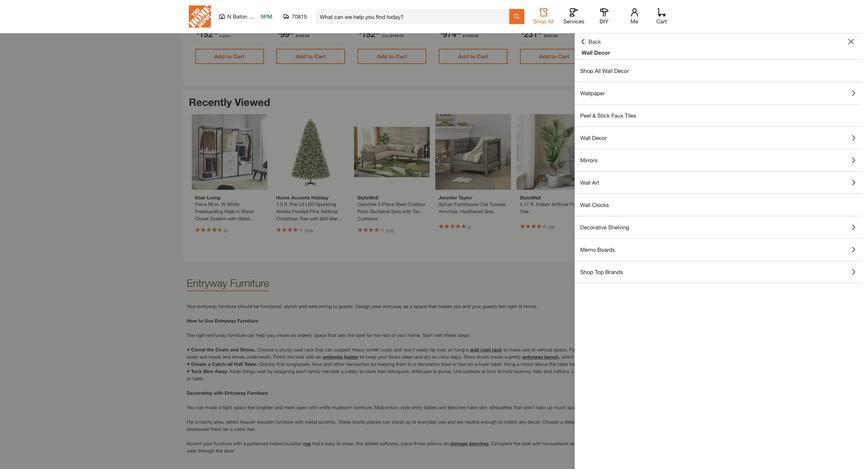 Task type: locate. For each thing, give the bounding box(es) containing it.
1 ● from the top
[[187, 347, 190, 353]]

menu
[[575, 60, 862, 284]]

00 inside the "$ 899 00"
[[619, 30, 624, 35]]

2 shoes from the left
[[477, 354, 489, 360]]

0 vertical spatial an
[[291, 333, 296, 338]]

0 horizontal spatial ft.
[[284, 201, 289, 207]]

on right pillows
[[444, 441, 449, 447]]

0 horizontal spatial table.
[[192, 376, 204, 382]]

stylish
[[284, 304, 298, 310]]

0 horizontal spatial 00
[[289, 30, 294, 35]]

. down shop all
[[552, 33, 554, 38]]

1 coat from the left
[[294, 347, 303, 353]]

stylewell inside stylewell oakshire 3-piece steel outdoor patio sectional sofa with tan cushions
[[357, 195, 378, 201]]

0 horizontal spatial on
[[432, 354, 438, 360]]

with down walk
[[228, 216, 237, 222]]

5 add to cart from the left
[[539, 53, 569, 60]]

one inside keep things neat by assigning each family member a cubby to store their backpack, briefcase or purse. use baskets or bins to hold scarves, hats and mittens. label each one and place them under a bench or table.
[[597, 369, 605, 375]]

look,
[[628, 419, 638, 425]]

oak
[[480, 201, 489, 207]]

0 vertical spatial on
[[432, 354, 438, 360]]

memo boards
[[580, 246, 615, 253]]

easily
[[416, 347, 429, 353]]

0 vertical spatial space.
[[554, 347, 568, 353]]

holiday
[[311, 195, 329, 201]]

2 horizontal spatial on
[[468, 362, 473, 367]]

1 add to cart button from the left
[[195, 49, 264, 64]]

in. left w in the top left of the page
[[215, 201, 220, 207]]

. inside $ 99 00 $ 168 . 30
[[304, 33, 305, 38]]

away.
[[215, 369, 228, 375]]

can left stand
[[382, 419, 390, 425]]

rack down orderly
[[305, 347, 314, 353]]

won't up clean
[[403, 347, 415, 353]]

the up "sunglasses,"
[[287, 354, 294, 360]]

2 horizontal spatial for
[[569, 347, 576, 353]]

all inside button
[[548, 18, 554, 24]]

2 horizontal spatial use
[[633, 347, 640, 353]]

0 horizontal spatial in
[[236, 209, 240, 215]]

or inside for a roomy area, select heavier wooden furniture with metal accents. these sturdy pieces can stand up to everyday use and are neutral enough to match any decor. choose a deep wood stain for a formal look, or select a distressed finish for a rustic feel.
[[639, 419, 644, 425]]

raineville 1-light 9 in. matte black outdoor wall lantern with clear glass image
[[598, 114, 673, 190]]

last
[[586, 362, 594, 367]]

0 horizontal spatial 1
[[224, 15, 227, 20]]

2 ft. from the left
[[531, 201, 535, 207]]

place
[[604, 354, 616, 360], [616, 369, 627, 375], [401, 441, 413, 447]]

added up doubles
[[578, 347, 592, 353]]

jennifer taylor sylvan farmhouse oak tuxedo armchair, heathered grey
[[439, 195, 506, 215]]

benches up are
[[448, 405, 466, 411]]

0 horizontal spatial white
[[227, 201, 239, 207]]

1 vertical spatial tree
[[299, 216, 308, 222]]

that left sets
[[328, 333, 336, 338]]

in. inside raineville 1-light 9 in. matte black outdoor wall lantern with clear glass
[[644, 201, 649, 207]]

each
[[296, 369, 306, 375], [585, 369, 595, 375]]

0 vertical spatial all
[[548, 18, 554, 24]]

furniture
[[218, 304, 236, 310], [228, 333, 246, 338], [276, 419, 293, 425], [214, 441, 232, 447]]

select right look,
[[645, 419, 658, 425]]

cart inside the cart "link"
[[656, 18, 667, 24]]

0 vertical spatial of
[[391, 333, 396, 338]]

0 horizontal spatial use
[[438, 419, 446, 425]]

99 left 168 on the top left
[[280, 29, 289, 39]]

1 horizontal spatial of
[[531, 347, 536, 353]]

( 1 ) up 30 on the left
[[305, 15, 309, 20]]

1 vertical spatial space
[[313, 333, 327, 338]]

1 vertical spatial on
[[468, 362, 473, 367]]

sit.
[[623, 354, 629, 360]]

place up look.
[[604, 354, 616, 360]]

furniture down more
[[276, 419, 293, 425]]

in right walk
[[236, 209, 240, 215]]

1 horizontal spatial sturdy
[[352, 419, 366, 425]]

bench inside keep things neat by assigning each family member a cubby to store their backpack, briefcase or purse. use baskets or bins to hold scarves, hats and mittens. label each one and place them under a bench or table.
[[658, 369, 672, 375]]

inviting
[[621, 441, 637, 447]]

2 vertical spatial entryway
[[225, 390, 246, 396]]

at
[[518, 304, 523, 310]]

use inside for a roomy area, select heavier wooden furniture with metal accents. these sturdy pieces can stand up to everyday use and are neutral enough to match any decor. choose a deep wood stain for a formal look, or select a distressed finish for a rustic feel.
[[438, 419, 446, 425]]

a left patterned
[[243, 441, 246, 447]]

4 add to cart from the left
[[458, 53, 488, 60]]

and inside . complete the look with houseplants and table lamps to add inviting warmth as you walk through the door.
[[570, 441, 578, 447]]

sturdy up the finish
[[279, 347, 292, 353]]

5 add to cart button from the left
[[520, 49, 589, 64]]

00 inside $ 974 25 $ 1299 . 00
[[474, 33, 479, 38]]

0 vertical spatial make
[[509, 347, 521, 353]]

artificial down sparkling
[[321, 209, 338, 215]]

. for 99
[[304, 33, 305, 38]]

for right the clean.
[[356, 441, 364, 447]]

furniture up door. at left bottom
[[214, 441, 232, 447]]

feel.
[[247, 427, 256, 432]]

1 horizontal spatial coat
[[481, 347, 491, 353]]

2 horizontal spatial 00
[[619, 30, 624, 35]]

1 152 from the left
[[199, 29, 213, 39]]

them inside keep things neat by assigning each family member a cubby to store their backpack, briefcase or purse. use baskets or bins to hold scarves, hats and mittens. label each one and place them under a bench or table.
[[629, 369, 639, 375]]

them inside the umbrella holder to keep your floors clean and dry on rainy days. store shoes inside a pretty entryway bench , which doubles as a place to sit. ● create a catch-all hall table. quickly find sunglasses, keys and other necessities by keeping them in a decorative bowl or box on a foyer table. hang a mirror above the table for one last look. ● tuck bins away.
[[396, 362, 407, 367]]

add for $ 231 99 $ 289 . 99
[[539, 53, 550, 60]]

peel
[[580, 112, 591, 119]]

wall down 9 on the top of the page
[[634, 209, 643, 215]]

2 vertical spatial furniture
[[247, 390, 268, 396]]

add to cart down 179
[[377, 53, 407, 60]]

look down any
[[522, 441, 531, 447]]

2 in. from the left
[[644, 201, 649, 207]]

add to cart button for $ 152 18 /carton
[[195, 49, 264, 64]]

walk
[[187, 448, 197, 454]]

152 left the /box
[[361, 29, 375, 39]]

add to cart for $ 231 99 $ 289 . 99
[[539, 53, 569, 60]]

1 horizontal spatial in.
[[644, 201, 649, 207]]

shop top brands button
[[575, 261, 862, 283]]

place down sit.
[[616, 369, 627, 375]]

ft. inside stylewell 4.17 ft. indoor artificial palm tree
[[531, 201, 535, 207]]

0 horizontal spatial them
[[396, 362, 407, 367]]

0 horizontal spatial bench
[[545, 354, 559, 360]]

of up entryway bench link
[[531, 347, 536, 353]]

2 stylewell from the left
[[520, 195, 541, 201]]

an inside and stash wet boots and shoes underneath. finish the look with an
[[316, 354, 321, 360]]

mirrors button
[[575, 149, 862, 171]]

space.
[[554, 347, 568, 353], [567, 405, 582, 411]]

6 add to cart button from the left
[[601, 49, 670, 64]]

1 horizontal spatial each
[[585, 369, 595, 375]]

2 vertical spatial decor
[[592, 135, 607, 141]]

3 add to cart from the left
[[377, 53, 407, 60]]

1 horizontal spatial won't
[[523, 405, 535, 411]]

1 horizontal spatial them
[[629, 369, 639, 375]]

patio
[[357, 209, 369, 215]]

1 horizontal spatial feel
[[499, 304, 506, 310]]

by down quickly
[[268, 369, 273, 375]]

all inside menu
[[595, 67, 601, 74]]

1 ft. from the left
[[284, 201, 289, 207]]

1 horizontal spatial home.
[[524, 304, 537, 310]]

0 horizontal spatial use
[[204, 318, 213, 324]]

1 add to cart from the left
[[214, 53, 245, 60]]

label
[[572, 369, 584, 375]]

2 vertical spatial place
[[401, 441, 413, 447]]

4 add from the left
[[458, 53, 469, 60]]

2 horizontal spatial as
[[655, 441, 660, 447]]

the home depot logo image
[[189, 6, 211, 28]]

,
[[559, 354, 560, 360]]

services button
[[563, 8, 585, 25]]

silhouettes
[[489, 405, 512, 411]]

the inside the umbrella holder to keep your floors clean and dry on rainy days. store shoes inside a pretty entryway bench , which doubles as a place to sit. ● create a catch-all hall table. quickly find sunglasses, keys and other necessities by keeping them in a decorative bowl or box on a foyer table. hang a mirror above the table for one last look. ● tuck bins away.
[[549, 362, 556, 367]]

use
[[204, 318, 213, 324], [454, 369, 462, 375]]

0 horizontal spatial in.
[[215, 201, 220, 207]]

with inside klair living fiona 96 in. w white freestanding walk in wood closet system with metal frame
[[228, 216, 237, 222]]

benches right storage
[[469, 441, 489, 447]]

rustic
[[234, 427, 246, 432]]

as
[[404, 304, 409, 310], [594, 354, 599, 360], [655, 441, 660, 447]]

diy
[[600, 18, 609, 24]]

0 vertical spatial choose
[[257, 347, 274, 353]]

0 horizontal spatial artificial
[[321, 209, 338, 215]]

( 5 )
[[548, 15, 552, 20]]

look
[[295, 354, 305, 360], [522, 441, 531, 447]]

wall decor down back
[[582, 49, 610, 56]]

1 vertical spatial choose
[[543, 419, 559, 425]]

00 for 899
[[619, 30, 624, 35]]

space. up ,
[[554, 347, 568, 353]]

micro
[[290, 223, 302, 229]]

2 vertical spatial you
[[662, 441, 670, 447]]

1 vertical spatial use
[[454, 369, 462, 375]]

(
[[630, 14, 631, 19], [224, 15, 224, 20], [305, 15, 306, 20], [548, 15, 549, 20], [386, 18, 387, 22], [467, 225, 468, 230], [548, 225, 549, 230], [224, 229, 224, 233], [305, 229, 306, 233], [386, 229, 387, 233], [630, 229, 631, 233]]

create
[[276, 333, 289, 338]]

shoes inside and stash wet boots and shoes underneath. finish the look with an
[[232, 354, 245, 360]]

add for $ 152 99 /box $ 179 . 99
[[377, 53, 387, 60]]

fiona 96 in. w white freestanding walk in wood closet system with metal frame image
[[192, 114, 267, 190]]

add to cart down 289
[[539, 53, 569, 60]]

how to use entryway furniture
[[187, 318, 260, 324]]

0 horizontal spatial each
[[296, 369, 306, 375]]

00 inside $ 99 00 $ 168 . 30
[[289, 30, 294, 35]]

add for $ 974 25 $ 1299 . 00
[[458, 53, 469, 60]]

furniture up brighter
[[247, 390, 268, 396]]

use
[[522, 347, 530, 353], [633, 347, 640, 353], [438, 419, 446, 425]]

0 horizontal spatial by
[[268, 369, 273, 375]]

one
[[577, 362, 585, 367], [597, 369, 605, 375]]

1 shoes from the left
[[232, 354, 245, 360]]

1 horizontal spatial choose
[[543, 419, 559, 425]]

to inside . complete the look with houseplants and table lamps to add inviting warmth as you walk through the door.
[[606, 441, 610, 447]]

cart for the add to cart button corresponding to $ 152 99 /box $ 179 . 99
[[396, 53, 407, 60]]

umbrella holder link
[[323, 354, 359, 360]]

make up roomy on the left bottom
[[205, 405, 217, 411]]

easy
[[325, 441, 335, 447]]

any
[[519, 419, 527, 425]]

5 add from the left
[[539, 53, 550, 60]]

a up hang
[[505, 354, 507, 360]]

a down clean
[[413, 362, 416, 367]]

black
[[601, 209, 613, 215]]

bench right under
[[658, 369, 672, 375]]

. for 974
[[473, 33, 474, 38]]

that
[[428, 304, 436, 310], [328, 333, 336, 338], [315, 347, 324, 353], [514, 405, 522, 411]]

tuck
[[191, 369, 202, 375]]

96
[[208, 201, 214, 207]]

rack
[[305, 347, 314, 353], [492, 347, 502, 353]]

0 horizontal spatial of
[[391, 333, 396, 338]]

1-
[[623, 201, 627, 207]]

tree inside stylewell 4.17 ft. indoor artificial palm tree
[[520, 209, 529, 215]]

artificial inside home accents holiday 7.5 ft. pre-lit led sparkling amelia frosted pine artificial christmas tree with 600 warm white micro fairy lights
[[321, 209, 338, 215]]

tree inside home accents holiday 7.5 ft. pre-lit led sparkling amelia frosted pine artificial christmas tree with 600 warm white micro fairy lights
[[299, 216, 308, 222]]

start
[[423, 333, 433, 338]]

1 horizontal spatial by
[[371, 362, 376, 367]]

1 vertical spatial won't
[[523, 405, 535, 411]]

0 vertical spatial ●
[[187, 347, 190, 353]]

christmas
[[276, 216, 298, 222]]

1 up 30 on the left
[[306, 15, 308, 20]]

all for shop all
[[548, 18, 554, 24]]

0 horizontal spatial benches
[[448, 405, 466, 411]]

1 horizontal spatial white
[[276, 223, 289, 229]]

1 vertical spatial white
[[276, 223, 289, 229]]

4 add to cart button from the left
[[439, 49, 508, 64]]

1 horizontal spatial table
[[580, 441, 590, 447]]

2 1 from the left
[[306, 15, 308, 20]]

frosted
[[292, 209, 309, 215]]

up
[[547, 405, 553, 411], [405, 419, 411, 425]]

1 vertical spatial by
[[268, 369, 273, 375]]

0 horizontal spatial feel
[[248, 405, 255, 411]]

ft.
[[284, 201, 289, 207], [531, 201, 535, 207]]

2 vertical spatial on
[[444, 441, 449, 447]]

underneath.
[[246, 354, 272, 360]]

1 stylewell from the left
[[357, 195, 378, 201]]

your left guests
[[472, 304, 481, 310]]

)
[[637, 14, 638, 19], [227, 15, 228, 20], [308, 15, 309, 20], [552, 15, 552, 20], [389, 18, 390, 22], [470, 225, 471, 230], [554, 225, 555, 230], [227, 229, 228, 233], [312, 229, 313, 233], [393, 229, 394, 233]]

in inside the umbrella holder to keep your floors clean and dry on rainy days. store shoes inside a pretty entryway bench , which doubles as a place to sit. ● create a catch-all hall table. quickly find sunglasses, keys and other necessities by keeping them in a decorative bowl or box on a foyer table. hang a mirror above the table for one last look. ● tuck bins away.
[[408, 362, 412, 367]]

heavier
[[240, 419, 256, 425]]

( 205 )
[[386, 229, 394, 233]]

or inside the umbrella holder to keep your floors clean and dry on rainy days. store shoes inside a pretty entryway bench , which doubles as a place to sit. ● create a catch-all hall table. quickly find sunglasses, keys and other necessities by keeping them in a decorative bowl or box on a foyer table. hang a mirror above the table for one last look. ● tuck bins away.
[[453, 362, 457, 367]]

right left at
[[508, 304, 517, 310]]

use right how
[[204, 318, 213, 324]]

3 add from the left
[[377, 53, 387, 60]]

9pm
[[261, 13, 272, 20]]

guests.
[[339, 304, 354, 310]]

make up pretty
[[509, 347, 521, 353]]

0 horizontal spatial space
[[233, 405, 246, 411]]

stylewell inside stylewell 4.17 ft. indoor artificial palm tree
[[520, 195, 541, 201]]

accent
[[187, 441, 202, 447]]

1 horizontal spatial added
[[578, 347, 592, 353]]

2 vertical spatial for
[[356, 441, 364, 447]]

entryway up "coats"
[[215, 318, 236, 324]]

. inside . complete the look with houseplants and table lamps to add inviting warmth as you walk through the door.
[[489, 441, 490, 447]]

use up mirror
[[522, 347, 530, 353]]

wall down back button
[[582, 49, 593, 56]]

wall decor down & at the top right of page
[[580, 135, 607, 141]]

152 for $ 152 18 /carton
[[199, 29, 213, 39]]

99 left 289
[[538, 30, 542, 35]]

2 horizontal spatial you
[[662, 441, 670, 447]]

1 horizontal spatial use
[[454, 369, 462, 375]]

add to cart button for $ 152 99 /box $ 179 . 99
[[357, 49, 426, 64]]

shoes inside the umbrella holder to keep your floors clean and dry on rainy days. store shoes inside a pretty entryway bench , which doubles as a place to sit. ● create a catch-all hall table. quickly find sunglasses, keys and other necessities by keeping them in a decorative bowl or box on a foyer table. hang a mirror above the table for one last look. ● tuck bins away.
[[477, 354, 489, 360]]

in. inside klair living fiona 96 in. w white freestanding walk in wood closet system with metal frame
[[215, 201, 220, 207]]

entryway up tight
[[225, 390, 246, 396]]

3 add to cart button from the left
[[357, 49, 426, 64]]

entryway up mirror
[[522, 354, 543, 360]]

pieces
[[367, 419, 381, 425]]

1 horizontal spatial rack
[[492, 347, 502, 353]]

0 vertical spatial sturdy
[[279, 347, 292, 353]]

1 horizontal spatial space
[[313, 333, 327, 338]]

. for 231
[[552, 33, 554, 38]]

you right warmth
[[662, 441, 670, 447]]

1 horizontal spatial select
[[645, 419, 658, 425]]

the inside and stash wet boots and shoes underneath. finish the look with an
[[287, 354, 294, 360]]

other
[[333, 362, 344, 367]]

wall art button
[[575, 172, 862, 194]]

artificial
[[552, 201, 569, 207], [321, 209, 338, 215]]

1 vertical spatial table
[[580, 441, 590, 447]]

stylewell oakshire 3-piece steel outdoor patio sectional sofa with tan cushions
[[357, 195, 426, 222]]

1 horizontal spatial 00
[[474, 33, 479, 38]]

open
[[296, 405, 307, 411]]

keep
[[230, 369, 241, 375]]

feedback link image
[[853, 116, 862, 154]]

cubby
[[345, 369, 358, 375]]

1 vertical spatial of
[[531, 347, 536, 353]]

) right 70815
[[308, 15, 309, 20]]

all
[[228, 362, 233, 367]]

choose inside for a roomy area, select heavier wooden furniture with metal accents. these sturdy pieces can stand up to everyday use and are neutral enough to match any decor. choose a deep wood stain for a formal look, or select a distressed finish for a rustic feel.
[[543, 419, 559, 425]]

sturdy inside for a roomy area, select heavier wooden furniture with metal accents. these sturdy pieces can stand up to everyday use and are neutral enough to match any decor. choose a deep wood stain for a formal look, or select a distressed finish for a rustic feel.
[[352, 419, 366, 425]]

1 in. from the left
[[215, 201, 220, 207]]

1 vertical spatial bench
[[658, 369, 672, 375]]

0 horizontal spatial shoes
[[232, 354, 245, 360]]

2 coat from the left
[[481, 347, 491, 353]]

add to cart button down 1299
[[439, 49, 508, 64]]

amelia
[[276, 209, 291, 215]]

1 horizontal spatial you
[[453, 304, 461, 310]]

0 horizontal spatial right
[[196, 333, 206, 338]]

won't left take
[[523, 405, 535, 411]]

entryway right your
[[198, 304, 217, 310]]

1 horizontal spatial as
[[594, 354, 599, 360]]

that's
[[312, 441, 324, 447]]

oakshire 3-piece steel outdoor patio sectional sofa with tan cushions image
[[354, 114, 430, 190]]

home. left start
[[408, 333, 421, 338]]

. right 25
[[473, 33, 474, 38]]

benches for storage
[[469, 441, 489, 447]]

. inside $ 231 99 $ 289 . 99
[[552, 33, 554, 38]]

bench inside the umbrella holder to keep your floors clean and dry on rainy days. store shoes inside a pretty entryway bench , which doubles as a place to sit. ● create a catch-all hall table. quickly find sunglasses, keys and other necessities by keeping them in a decorative bowl or box on a foyer table. hang a mirror above the table for one last look. ● tuck bins away.
[[545, 354, 559, 360]]

your inside the umbrella holder to keep your floors clean and dry on rainy days. store shoes inside a pretty entryway bench , which doubles as a place to sit. ● create a catch-all hall table. quickly find sunglasses, keys and other necessities by keeping them in a decorative bowl or box on a foyer table. hang a mirror above the table for one last look. ● tuck bins away.
[[378, 354, 387, 360]]

shop inside shop all button
[[533, 18, 546, 24]]

one down look.
[[597, 369, 605, 375]]

pine
[[310, 209, 319, 215]]

1 vertical spatial them
[[629, 369, 639, 375]]

shoes
[[232, 354, 245, 360], [477, 354, 489, 360]]

0 horizontal spatial ( 1 )
[[224, 15, 228, 20]]

outdoor down 1-
[[615, 209, 632, 215]]

. inside $ 974 25 $ 1299 . 00
[[473, 33, 474, 38]]

bins
[[203, 369, 213, 375]]

2 ● from the top
[[187, 362, 190, 367]]

stylewell up oakshire
[[357, 195, 378, 201]]

one up label
[[577, 362, 585, 367]]

wall clocks link
[[575, 194, 862, 216]]

coat up "sunglasses,"
[[294, 347, 303, 353]]

furniture.
[[354, 405, 373, 411]]

your right 'rest'
[[397, 333, 406, 338]]

you right help
[[267, 333, 275, 338]]

0 horizontal spatial as
[[404, 304, 409, 310]]

these
[[338, 419, 351, 425]]

1 vertical spatial decor
[[614, 67, 629, 74]]

cart for sixth the add to cart button from left
[[639, 53, 651, 60]]

add to cart for $ 974 25 $ 1299 . 00
[[458, 53, 488, 60]]

1 vertical spatial for
[[187, 419, 194, 425]]

● down stash
[[187, 362, 190, 367]]

0 horizontal spatial for
[[187, 419, 194, 425]]

table. inside the umbrella holder to keep your floors clean and dry on rainy days. store shoes inside a pretty entryway bench , which doubles as a place to sit. ● create a catch-all hall table. quickly find sunglasses, keys and other necessities by keeping them in a decorative bowl or box on a foyer table. hang a mirror above the table for one last look. ● tuck bins away.
[[491, 362, 503, 367]]

wood
[[577, 419, 589, 425]]

1 vertical spatial table.
[[192, 376, 204, 382]]

0 vertical spatial home.
[[524, 304, 537, 310]]

0 vertical spatial in
[[236, 209, 240, 215]]

feel left brighter
[[248, 405, 255, 411]]

makes
[[438, 304, 452, 310]]

shop inside shop all wall decor link
[[580, 67, 593, 74]]

add to cart button for $ 231 99 $ 289 . 99
[[520, 49, 589, 64]]

all up wallpaper
[[595, 67, 601, 74]]

or down tuck
[[187, 376, 191, 382]]

2
[[468, 225, 470, 230]]

2 152 from the left
[[361, 29, 375, 39]]

select up rustic
[[226, 419, 239, 425]]

in. for 9
[[644, 201, 649, 207]]

add down 1299
[[458, 53, 469, 60]]

cart for $ 231 99 $ 289 . 99 the add to cart button
[[558, 53, 569, 60]]

1 rack from the left
[[305, 347, 314, 353]]

place inside the umbrella holder to keep your floors clean and dry on rainy days. store shoes inside a pretty entryway bench , which doubles as a place to sit. ● create a catch-all hall table. quickly find sunglasses, keys and other necessities by keeping them in a decorative bowl or box on a foyer table. hang a mirror above the table for one last look. ● tuck bins away.
[[604, 354, 616, 360]]

0 vertical spatial as
[[404, 304, 409, 310]]

in. right 9 on the top of the page
[[644, 201, 649, 207]]

add to cart down the "$ 899 00"
[[620, 53, 651, 60]]

a right under
[[655, 369, 657, 375]]

a left tight
[[218, 405, 221, 411]]

2 rack from the left
[[492, 347, 502, 353]]

clean
[[402, 354, 413, 360]]

0 vertical spatial bench
[[545, 354, 559, 360]]

$ left 30 on the left
[[296, 33, 298, 38]]

white
[[319, 405, 330, 411]]

shop for shop all wall decor
[[580, 67, 593, 74]]

for right tone in the left of the page
[[367, 333, 373, 338]]

space right orderly
[[313, 333, 327, 338]]

1 vertical spatial benches
[[469, 441, 489, 447]]

1 add from the left
[[214, 53, 225, 60]]

0 vertical spatial up
[[547, 405, 553, 411]]

memo boards button
[[575, 239, 862, 261]]

0 horizontal spatial all
[[548, 18, 554, 24]]

cart for the add to cart button related to $ 152 18 /carton
[[233, 53, 245, 60]]

use down box
[[454, 369, 462, 375]]

1 vertical spatial up
[[405, 419, 411, 425]]

ft. inside home accents holiday 7.5 ft. pre-lit led sparkling amelia frosted pine artificial christmas tree with 600 warm white micro fairy lights
[[284, 201, 289, 207]]

entryway up "coats"
[[207, 333, 227, 338]]

1 horizontal spatial artificial
[[552, 201, 569, 207]]

1 vertical spatial shop
[[580, 67, 593, 74]]

shop inside shop top brands button
[[580, 269, 593, 275]]

dry
[[424, 354, 431, 360]]

$ inside $ 152 18 /carton
[[197, 30, 199, 35]]

table up mittens.
[[558, 362, 568, 367]]

palm
[[570, 201, 581, 207]]

( 538 )
[[305, 229, 313, 233]]

2 add to cart from the left
[[296, 53, 326, 60]]

table. inside keep things neat by assigning each family member a cubby to store their backpack, briefcase or purse. use baskets or bins to hold scarves, hats and mittens. label each one and place them under a bench or table.
[[192, 376, 204, 382]]

with inside home accents holiday 7.5 ft. pre-lit led sparkling amelia frosted pine artificial christmas tree with 600 warm white micro fairy lights
[[310, 216, 319, 222]]

cart for 2nd the add to cart button from the left
[[314, 53, 326, 60]]

a down pretty
[[517, 362, 520, 367]]

have
[[468, 405, 478, 411]]

guests
[[483, 304, 497, 310]]

rack up the inside
[[492, 347, 502, 353]]



Task type: vqa. For each thing, say whether or not it's contained in the screenshot.


Task type: describe. For each thing, give the bounding box(es) containing it.
add to cart for $ 152 18 /carton
[[214, 53, 245, 60]]

can inside for a roomy area, select heavier wooden furniture with metal accents. these sturdy pieces can stand up to everyday use and are neutral enough to match any decor. choose a deep wood stain for a formal look, or select a distressed finish for a rustic feel.
[[382, 419, 390, 425]]

289
[[546, 33, 552, 38]]

finish
[[210, 427, 222, 432]]

by inside the umbrella holder to keep your floors clean and dry on rainy days. store shoes inside a pretty entryway bench , which doubles as a place to sit. ● create a catch-all hall table. quickly find sunglasses, keys and other necessities by keeping them in a decorative bowl or box on a foyer table. hang a mirror above the table for one last look. ● tuck bins away.
[[371, 362, 376, 367]]

( left me
[[630, 14, 631, 19]]

) left baton
[[227, 15, 228, 20]]

for down area, at the bottom
[[223, 427, 229, 432]]

4.17
[[520, 201, 529, 207]]

entryway right design on the left
[[383, 304, 402, 310]]

sparkling
[[316, 201, 336, 207]]

1 vertical spatial entryway
[[215, 318, 236, 324]]

decorative shelving
[[580, 224, 629, 231]]

umbrella holder to keep your floors clean and dry on rainy days. store shoes inside a pretty entryway bench , which doubles as a place to sit. ● create a catch-all hall table. quickly find sunglasses, keys and other necessities by keeping them in a decorative bowl or box on a foyer table. hang a mirror above the table for one last look. ● tuck bins away.
[[187, 354, 629, 375]]

neutral
[[465, 419, 480, 425]]

corral
[[191, 347, 205, 353]]

decorating
[[187, 390, 212, 396]]

metal
[[238, 216, 250, 222]]

stylewell for oakshire
[[357, 195, 378, 201]]

0 vertical spatial wall decor
[[582, 49, 610, 56]]

the
[[187, 333, 195, 338]]

2 add to cart button from the left
[[276, 49, 345, 64]]

outdoor inside raineville 1-light 9 in. matte black outdoor wall lantern with clear glass
[[615, 209, 632, 215]]

for inside for a roomy area, select heavier wooden furniture with metal accents. these sturdy pieces can stand up to everyday use and are neutral enough to match any decor. choose a deep wood stain for a formal look, or select a distressed finish for a rustic feel.
[[187, 419, 194, 425]]

keep
[[366, 354, 376, 360]]

lit
[[299, 201, 304, 207]]

cart for the add to cart button corresponding to $ 974 25 $ 1299 . 00
[[477, 53, 488, 60]]

) down walk
[[227, 229, 228, 233]]

ideas:
[[458, 333, 470, 338]]

add to cart button for $ 974 25 $ 1299 . 00
[[439, 49, 508, 64]]

0 vertical spatial for
[[569, 347, 576, 353]]

with inside for a roomy area, select heavier wooden furniture with metal accents. these sturdy pieces can stand up to everyday use and are neutral enough to match any decor. choose a deep wood stain for a formal look, or select a distressed finish for a rustic feel.
[[295, 419, 304, 425]]

99 left the /box
[[375, 30, 380, 35]]

a left foyer
[[475, 362, 477, 367]]

wall down peel
[[580, 135, 591, 141]]

( up 289
[[548, 15, 549, 20]]

look inside . complete the look with houseplants and table lamps to add inviting warmth as you walk through the door.
[[522, 441, 531, 447]]

decorating with entryway furniture
[[187, 390, 269, 396]]

( right shelving on the top right of page
[[630, 229, 631, 233]]

) left the cart "link" in the top of the page
[[637, 14, 638, 19]]

shoes.
[[240, 347, 256, 353]]

distressed
[[187, 427, 209, 432]]

wall decor inside button
[[580, 135, 607, 141]]

or down foyer
[[482, 369, 486, 375]]

$ inside the "$ 899 00"
[[603, 30, 605, 35]]

0 vertical spatial you
[[453, 304, 461, 310]]

member
[[322, 369, 340, 375]]

$ left the /box
[[359, 30, 361, 35]]

) up the /box
[[389, 18, 390, 22]]

should
[[238, 304, 252, 310]]

drawer close image
[[848, 39, 854, 44]]

for inside the umbrella holder to keep your floors clean and dry on rainy days. store shoes inside a pretty entryway bench , which doubles as a place to sit. ● create a catch-all hall table. quickly find sunglasses, keys and other necessities by keeping them in a decorative bowl or box on a foyer table. hang a mirror above the table for one last look. ● tuck bins away.
[[570, 362, 575, 367]]

● corral the coats and shoes. choose a sturdy coat rack that can support heavy winter coats and won't easily tip over, or hang a wall coat rack to make use of vertical space. for added entryway storage, use a
[[187, 347, 646, 353]]

storage
[[450, 441, 468, 447]]

1 vertical spatial feel
[[248, 405, 255, 411]]

mudroom
[[332, 405, 353, 411]]

sylvan farmhouse oak tuxedo armchair, heathered grey image
[[435, 114, 511, 190]]

can right "you" on the bottom of the page
[[196, 405, 204, 411]]

( up 30 on the left
[[305, 15, 306, 20]]

furniture inside for a roomy area, select heavier wooden furniture with metal accents. these sturdy pieces can stand up to everyday use and are neutral enough to match any decor. choose a deep wood stain for a formal look, or select a distressed finish for a rustic feel.
[[276, 419, 293, 425]]

wall left art
[[580, 179, 591, 186]]

$ left 168 on the top left
[[278, 30, 280, 35]]

can up umbrella
[[325, 347, 333, 353]]

in. for 96
[[215, 201, 220, 207]]

or right "over,"
[[448, 347, 453, 353]]

a up distressed
[[195, 419, 198, 425]]

that up keys
[[315, 347, 324, 353]]

2 each from the left
[[585, 369, 595, 375]]

What can we help you find today? search field
[[320, 9, 509, 24]]

formal
[[613, 419, 626, 425]]

wall inside raineville 1-light 9 in. matte black outdoor wall lantern with clear glass
[[634, 209, 643, 215]]

. inside $ 152 99 /box $ 179 . 99
[[399, 33, 400, 38]]

artificial inside stylewell 4.17 ft. indoor artificial palm tree
[[552, 201, 569, 207]]

0 vertical spatial entryway
[[187, 277, 227, 289]]

1 each from the left
[[296, 369, 306, 375]]

stick
[[598, 112, 610, 119]]

add for $ 152 18 /carton
[[214, 53, 225, 60]]

cart link
[[654, 8, 669, 25]]

shop for shop top brands
[[580, 269, 593, 275]]

1 vertical spatial furniture
[[237, 318, 258, 324]]

1 ( 1 ) from the left
[[224, 15, 228, 20]]

as inside . complete the look with houseplants and table lamps to add inviting warmth as you walk through the door.
[[655, 441, 660, 447]]

the left 'rest'
[[374, 333, 381, 338]]

231
[[524, 29, 538, 39]]

one inside the umbrella holder to keep your floors clean and dry on rainy days. store shoes inside a pretty entryway bench , which doubles as a place to sit. ● create a catch-all hall table. quickly find sunglasses, keys and other necessities by keeping them in a decorative bowl or box on a foyer table. hang a mirror above the table for one last look. ● tuck bins away.
[[577, 362, 585, 367]]

use inside keep things neat by assigning each family member a cubby to store their backpack, briefcase or purse. use baskets or bins to hold scarves, hats and mittens. label each one and place them under a bench or table.
[[454, 369, 462, 375]]

a up the finish
[[275, 347, 278, 353]]

70815
[[292, 13, 307, 20]]

( down stylewell 4.17 ft. indoor artificial palm tree
[[548, 225, 549, 230]]

7.5 ft. pre-lit led sparkling amelia frosted pine artificial christmas tree with 600 warm white micro fairy lights image
[[273, 114, 349, 190]]

backpack,
[[388, 369, 411, 375]]

furniture up "shoes."
[[228, 333, 246, 338]]

as inside the umbrella holder to keep your floors clean and dry on rainy days. store shoes inside a pretty entryway bench , which doubles as a place to sit. ● create a catch-all hall table. quickly find sunglasses, keys and other necessities by keeping them in a decorative bowl or box on a foyer table. hang a mirror above the table for one last look. ● tuck bins away.
[[594, 354, 599, 360]]

with up tight
[[214, 390, 223, 396]]

99 right 179
[[400, 33, 404, 38]]

$ right the /box
[[390, 33, 392, 38]]

n baton rouge
[[227, 13, 265, 20]]

for right stain
[[602, 419, 607, 425]]

the right entryway furniture can help you create an orderly space that sets the tone for the rest of your home. start with these ideas:
[[187, 333, 472, 338]]

0 vertical spatial furniture
[[230, 277, 269, 289]]

) down stylewell 4.17 ft. indoor artificial palm tree
[[554, 225, 555, 230]]

that left 'makes'
[[428, 304, 436, 310]]

( down the system
[[224, 229, 224, 233]]

can left help
[[247, 333, 255, 338]]

with right open
[[309, 405, 318, 411]]

support
[[334, 347, 351, 353]]

that up any
[[514, 405, 522, 411]]

0 vertical spatial use
[[204, 318, 213, 324]]

2 ( 1 ) from the left
[[305, 15, 309, 20]]

place inside keep things neat by assigning each family member a cubby to store their backpack, briefcase or purse. use baskets or bins to hold scarves, hats and mittens. label each one and place them under a bench or table.
[[616, 369, 627, 375]]

a left the wall
[[466, 347, 469, 353]]

0 horizontal spatial added
[[365, 441, 379, 447]]

area,
[[214, 419, 225, 425]]

0 vertical spatial feel
[[499, 304, 506, 310]]

0 horizontal spatial won't
[[403, 347, 415, 353]]

0 vertical spatial added
[[578, 347, 592, 353]]

179
[[392, 33, 399, 38]]

00 for 99
[[289, 30, 294, 35]]

fairy
[[303, 223, 314, 229]]

table inside the umbrella holder to keep your floors clean and dry on rainy days. store shoes inside a pretty entryway bench , which doubles as a place to sit. ● create a catch-all hall table. quickly find sunglasses, keys and other necessities by keeping them in a decorative bowl or box on a foyer table. hang a mirror above the table for one last look. ● tuck bins away.
[[558, 362, 568, 367]]

menu containing shop all wall decor
[[575, 60, 862, 284]]

/box
[[382, 33, 389, 38]]

( 8 )
[[224, 229, 228, 233]]

$ 152 18 /carton
[[197, 29, 231, 39]]

decorative
[[417, 362, 440, 367]]

a left the deep
[[561, 419, 563, 425]]

with inside . complete the look with houseplants and table lamps to add inviting warmth as you walk through the door.
[[532, 441, 541, 447]]

steel
[[396, 201, 407, 207]]

1 vertical spatial right
[[196, 333, 206, 338]]

6 add to cart from the left
[[620, 53, 651, 60]]

$ right 25
[[463, 33, 465, 38]]

the right sets
[[348, 333, 355, 338]]

and stash wet boots and shoes underneath. finish the look with an
[[187, 347, 673, 360]]

6 add from the left
[[620, 53, 631, 60]]

shop for shop all
[[533, 18, 546, 24]]

entryway up look.
[[593, 347, 612, 353]]

a left formal
[[609, 419, 611, 425]]

) left lights
[[312, 229, 313, 233]]

stylewell for 4.17
[[520, 195, 541, 201]]

( right the micro
[[305, 229, 306, 233]]

2 add from the left
[[296, 53, 306, 60]]

( up $ 152 99 /box $ 179 . 99 in the left of the page
[[386, 18, 387, 22]]

lights
[[315, 223, 328, 229]]

) down sofa
[[393, 229, 394, 233]]

you inside . complete the look with houseplants and table lamps to add inviting warmth as you walk through the door.
[[662, 441, 670, 447]]

decorative shelving button
[[575, 217, 862, 239]]

$ left 25
[[440, 30, 443, 35]]

n
[[227, 13, 231, 20]]

deep
[[564, 419, 575, 425]]

$ right the 231
[[544, 33, 546, 38]]

0 vertical spatial space
[[414, 304, 427, 310]]

$ left 289
[[522, 30, 524, 35]]

tiles
[[625, 112, 636, 119]]

under
[[641, 369, 653, 375]]

clear
[[611, 216, 623, 222]]

( down heathered
[[467, 225, 468, 230]]

( left n
[[224, 15, 224, 20]]

0 vertical spatial right
[[508, 304, 517, 310]]

4.17 ft. indoor artificial palm tree image
[[516, 114, 592, 190]]

a right storage,
[[642, 347, 644, 353]]

with right start
[[434, 333, 443, 338]]

tan
[[413, 209, 420, 215]]

everyday
[[418, 419, 437, 425]]

welcoming
[[308, 304, 332, 310]]

a left 'makes'
[[410, 304, 412, 310]]

wall up wallpaper
[[602, 67, 613, 74]]

w
[[221, 201, 226, 207]]

table inside . complete the look with houseplants and table lamps to add inviting warmth as you walk through the door.
[[580, 441, 590, 447]]

pretty
[[509, 354, 521, 360]]

2 select from the left
[[645, 419, 658, 425]]

patterned
[[247, 441, 268, 447]]

art
[[592, 179, 599, 186]]

with up door. at left bottom
[[233, 441, 242, 447]]

stand
[[392, 419, 404, 425]]

2 vertical spatial space
[[233, 405, 246, 411]]

in inside klair living fiona 96 in. w white freestanding walk in wood closet system with metal frame
[[236, 209, 240, 215]]

decor inside button
[[592, 135, 607, 141]]

a left rustic
[[230, 427, 233, 432]]

storage benches link
[[450, 441, 489, 447]]

furniture up how to use entryway furniture
[[218, 304, 236, 310]]

) up 289
[[552, 15, 552, 20]]

205
[[387, 229, 393, 233]]

shelving
[[608, 224, 629, 231]]

a up bins
[[208, 362, 211, 367]]

outdoor inside stylewell oakshire 3-piece steel outdoor patio sectional sofa with tan cushions
[[408, 201, 426, 207]]

( down sectional
[[386, 229, 387, 233]]

assigning
[[274, 369, 295, 375]]

recently viewed
[[189, 96, 270, 108]]

0 vertical spatial decor
[[594, 49, 610, 56]]

1 horizontal spatial up
[[547, 405, 553, 411]]

entryway furniture
[[187, 277, 269, 289]]

0 horizontal spatial you
[[267, 333, 275, 338]]

by inside keep things neat by assigning each family member a cubby to store their backpack, briefcase or purse. use baskets or bins to hold scarves, hats and mittens. label each one and place them under a bench or table.
[[268, 369, 273, 375]]

farmhouse
[[454, 201, 479, 207]]

keep things neat by assigning each family member a cubby to store their backpack, briefcase or purse. use baskets or bins to hold scarves, hats and mittens. label each one and place them under a bench or table.
[[187, 369, 672, 382]]

99 right 289
[[554, 33, 558, 38]]

stash
[[187, 354, 198, 360]]

all for shop all wall decor
[[595, 67, 601, 74]]

white inside home accents holiday 7.5 ft. pre-lit led sparkling amelia frosted pine artificial christmas tree with 600 warm white micro fairy lights
[[276, 223, 289, 229]]

a down 'other'
[[341, 369, 344, 375]]

your up through
[[203, 441, 213, 447]]

your
[[187, 304, 196, 310]]

boards
[[597, 246, 615, 253]]

a right look,
[[659, 419, 662, 425]]

with inside raineville 1-light 9 in. matte black outdoor wall lantern with clear glass
[[601, 216, 610, 222]]

the left door. at left bottom
[[216, 448, 223, 454]]

entryway inside the umbrella holder to keep your floors clean and dry on rainy days. store shoes inside a pretty entryway bench , which doubles as a place to sit. ● create a catch-all hall table. quickly find sunglasses, keys and other necessities by keeping them in a decorative bowl or box on a foyer table. hang a mirror above the table for one last look. ● tuck bins away.
[[522, 354, 543, 360]]

1 vertical spatial space.
[[567, 405, 582, 411]]

with inside and stash wet boots and shoes underneath. finish the look with an
[[306, 354, 315, 360]]

jennifer
[[439, 195, 457, 201]]

accents
[[291, 195, 310, 201]]

table.
[[244, 362, 258, 367]]

warmth
[[638, 441, 654, 447]]

7.5
[[276, 201, 283, 207]]

shop all
[[533, 18, 554, 24]]

3 ● from the top
[[187, 369, 190, 375]]

1 vertical spatial home.
[[408, 333, 421, 338]]

armchair,
[[439, 209, 459, 215]]

peel & stick faux tiles
[[580, 112, 636, 119]]

oakshire
[[357, 201, 376, 207]]

matte
[[650, 201, 662, 207]]

0 horizontal spatial make
[[205, 405, 217, 411]]

up inside for a roomy area, select heavier wooden furniture with metal accents. these sturdy pieces can stand up to everyday use and are neutral enough to match any decor. choose a deep wood stain for a formal look, or select a distressed finish for a rustic feel.
[[405, 419, 411, 425]]

1 1 from the left
[[224, 15, 227, 20]]

tip
[[430, 347, 435, 353]]

and inside for a roomy area, select heavier wooden furniture with metal accents. these sturdy pieces can stand up to everyday use and are neutral enough to match any decor. choose a deep wood stain for a formal look, or select a distressed finish for a rustic feel.
[[447, 419, 455, 425]]

raineville 1-light 9 in. matte black outdoor wall lantern with clear glass link
[[601, 195, 670, 222]]

the right complete
[[514, 441, 521, 447]]

recently
[[189, 96, 232, 108]]

) down heathered
[[470, 225, 471, 230]]

benches for and
[[448, 405, 466, 411]]

with inside stylewell oakshire 3-piece steel outdoor patio sectional sofa with tan cushions
[[402, 209, 411, 215]]

look inside and stash wet boots and shoes underneath. finish the look with an
[[295, 354, 305, 360]]

pre-
[[290, 201, 299, 207]]

or down decorative
[[433, 369, 437, 375]]

tone
[[356, 333, 365, 338]]

1 select from the left
[[226, 419, 239, 425]]

1 horizontal spatial use
[[522, 347, 530, 353]]

the up boots at the bottom of the page
[[207, 347, 214, 353]]

wall left clocks
[[580, 202, 591, 208]]

mirrors
[[580, 157, 598, 163]]

152 for $ 152 99 /box $ 179 . 99
[[361, 29, 375, 39]]

white inside klair living fiona 96 in. w white freestanding walk in wood closet system with metal frame
[[227, 201, 239, 207]]

add to cart for $ 152 99 /box $ 179 . 99
[[377, 53, 407, 60]]

your right design on the left
[[372, 304, 381, 310]]

match
[[504, 419, 518, 425]]

30
[[305, 33, 309, 38]]

stain
[[590, 419, 600, 425]]

a up look.
[[600, 354, 603, 360]]

me button
[[624, 8, 646, 25]]



